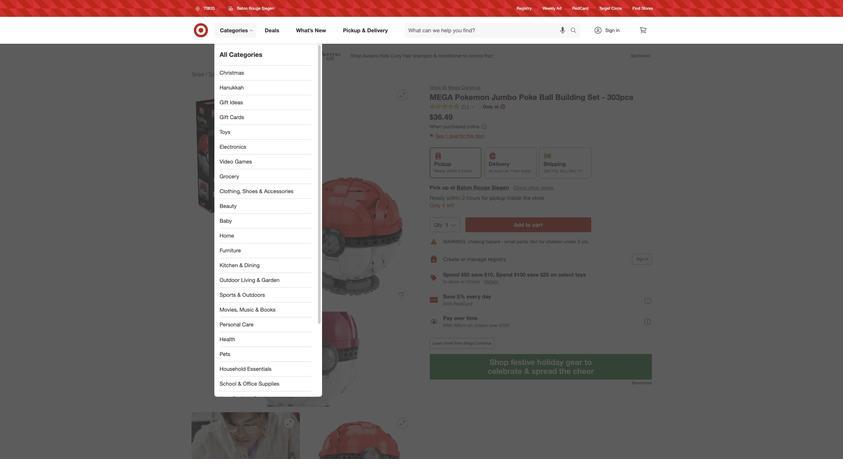 Task type: describe. For each thing, give the bounding box(es) containing it.
select
[[559, 271, 574, 278]]

redcard inside "save 5% every day with redcard"
[[454, 301, 473, 307]]

crafts
[[232, 395, 247, 402]]

0 vertical spatial building
[[222, 71, 239, 77]]

0 horizontal spatial in
[[616, 27, 620, 33]]

what's new link
[[291, 23, 335, 38]]

sign in button
[[632, 254, 652, 265]]

target link
[[191, 71, 204, 77]]

check
[[514, 185, 527, 190]]

store inside ready within 2 hours for pickup inside the store only 4 left
[[532, 194, 545, 201]]

gift cards link
[[214, 110, 317, 125]]

$100 inside pay over time with affirm on orders over $100
[[500, 323, 510, 328]]

purchased
[[443, 123, 466, 129]]

left
[[447, 202, 454, 209]]

ad
[[557, 6, 562, 11]]

0 vertical spatial toys link
[[209, 71, 218, 77]]

dec
[[569, 169, 577, 174]]

the
[[523, 194, 531, 201]]

learn more from mega construx
[[433, 341, 492, 346]]

gift ideas link
[[214, 95, 317, 110]]

registry
[[517, 6, 532, 11]]

with inside pay over time with affirm on orders over $100
[[443, 323, 453, 328]]

day
[[482, 293, 491, 300]]

cart
[[533, 222, 543, 228]]

school & office supplies link
[[214, 377, 317, 392]]

0 vertical spatial toys
[[209, 71, 218, 77]]

214 link
[[430, 103, 476, 111]]

blocks
[[256, 71, 270, 77]]

categories inside categories link
[[220, 27, 248, 34]]

add to cart
[[514, 222, 543, 228]]

0 vertical spatial redcard
[[573, 6, 589, 11]]

214
[[462, 104, 469, 109]]

it
[[551, 169, 554, 174]]

baton rouge siegen button
[[225, 2, 279, 14]]

poke
[[519, 92, 537, 102]]

or inside spend $50 save $10, spend $100 save $25 on select toys in-store or online ∙ details
[[461, 279, 465, 285]]

set
[[588, 92, 600, 102]]

construx inside shop all mega construx mega pokemon jumbo poke ball building set - 303pcs
[[462, 85, 481, 90]]

up
[[442, 184, 449, 191]]

hours inside pickup ready within 2 hours
[[462, 169, 472, 174]]

mega pokemon jumbo poke ball building set - 303pcs, 1 of 7 image
[[191, 84, 414, 306]]

other
[[529, 185, 540, 190]]

gift for gift cards
[[220, 114, 228, 121]]

- inside shop all mega construx mega pokemon jumbo poke ball building set - 303pcs
[[602, 92, 605, 102]]

outdoor
[[220, 277, 240, 284]]

3
[[578, 239, 581, 245]]

categories link
[[214, 23, 257, 38]]

pick up at baton rouge siegen
[[430, 184, 509, 191]]

orders
[[474, 323, 488, 328]]

school
[[220, 381, 237, 387]]

outdoor living & garden
[[220, 277, 280, 284]]

kitchen
[[220, 262, 238, 269]]

baton rouge siegen button
[[457, 184, 509, 191]]

mega pokemon jumbo poke ball building set - 303pcs, 4 of 7 image
[[305, 413, 414, 459]]

see 1 deal for this item
[[436, 133, 485, 139]]

gift for gift ideas
[[220, 99, 228, 106]]

registry link
[[517, 6, 532, 11]]

baton rouge siegen
[[237, 6, 274, 11]]

1 vertical spatial advertisement region
[[430, 354, 652, 380]]

only inside ready within 2 hours for pickup inside the store only 4 left
[[430, 202, 441, 209]]

for inside ready within 2 hours for pickup inside the store only 4 left
[[482, 194, 488, 201]]

delivery inside pickup & delivery link
[[367, 27, 388, 34]]

jumbo
[[492, 92, 517, 102]]

cards
[[230, 114, 244, 121]]

arts,
[[220, 395, 231, 402]]

ready inside ready within 2 hours for pickup inside the store only 4 left
[[430, 194, 445, 201]]

2 horizontal spatial for
[[539, 239, 545, 245]]

in-
[[443, 279, 449, 285]]

school & office supplies
[[220, 381, 280, 387]]

stores
[[642, 6, 653, 11]]

furniture link
[[214, 243, 317, 258]]

children
[[546, 239, 563, 245]]

pets
[[220, 351, 230, 358]]

office
[[243, 381, 257, 387]]

deal
[[449, 133, 458, 139]]

outdoors
[[242, 292, 265, 298]]

0 vertical spatial over
[[454, 315, 465, 322]]

clothing, shoes & accessories link
[[214, 184, 317, 199]]

pay over time with affirm on orders over $100
[[443, 315, 510, 328]]

hanukkah
[[220, 84, 244, 91]]

all
[[220, 51, 227, 58]]

by
[[555, 169, 559, 174]]

4
[[442, 202, 445, 209]]

dining
[[244, 262, 260, 269]]

mega inside shop all mega construx mega pokemon jumbo poke ball building set - 303pcs
[[448, 85, 460, 90]]

1 vertical spatial toys link
[[214, 125, 317, 140]]

gift cards
[[220, 114, 244, 121]]

2 spend from the left
[[496, 271, 513, 278]]

video games
[[220, 158, 252, 165]]

store inside spend $50 save $10, spend $100 save $25 on select toys in-store or online ∙ details
[[449, 279, 460, 285]]

0 vertical spatial advertisement region
[[186, 48, 658, 64]]

shop all mega construx mega pokemon jumbo poke ball building set - 303pcs
[[430, 85, 634, 102]]

save
[[443, 293, 456, 300]]

choking
[[468, 239, 485, 245]]

What can we help you find? suggestions appear below search field
[[405, 23, 572, 38]]

beauty link
[[214, 199, 317, 214]]

today
[[521, 169, 532, 174]]

shoes
[[243, 188, 258, 195]]

search
[[568, 27, 584, 34]]

1 spend from the left
[[443, 271, 460, 278]]

learn
[[433, 341, 443, 346]]

check other stores button
[[513, 184, 554, 191]]

time
[[467, 315, 478, 322]]

save 5% every day with redcard
[[443, 293, 491, 307]]

create or manage registry
[[443, 256, 506, 263]]

$10,
[[485, 271, 495, 278]]

1 vertical spatial over
[[489, 323, 498, 328]]

on inside spend $50 save $10, spend $100 save $25 on select toys in-store or online ∙ details
[[551, 271, 557, 278]]

0 horizontal spatial at
[[450, 184, 455, 191]]

sports & outdoors link
[[214, 288, 317, 303]]

on inside pay over time with affirm on orders over $100
[[468, 323, 473, 328]]

essentials
[[247, 366, 272, 372]]

within inside pickup ready within 2 hours
[[447, 169, 458, 174]]

all categories
[[220, 51, 262, 58]]

warning:
[[443, 239, 467, 245]]

books
[[260, 306, 276, 313]]

0 horizontal spatial sign
[[606, 27, 615, 33]]

target for target circle
[[600, 6, 611, 11]]

check other stores
[[514, 185, 554, 190]]

see 1 deal for this item link
[[430, 131, 652, 141]]

1 vertical spatial baton
[[457, 184, 472, 191]]

ready inside pickup ready within 2 hours
[[434, 169, 446, 174]]

home link
[[214, 229, 317, 243]]

70820
[[204, 6, 215, 11]]

christmas
[[220, 69, 244, 76]]

mega pokemon jumbo poke ball building set - 303pcs, 2 of 7, play video image
[[191, 312, 414, 407]]

video
[[220, 158, 233, 165]]

baton inside dropdown button
[[237, 6, 248, 11]]



Task type: vqa. For each thing, say whether or not it's contained in the screenshot.
this
yes



Task type: locate. For each thing, give the bounding box(es) containing it.
1 save from the left
[[471, 271, 483, 278]]

0 vertical spatial gift
[[220, 99, 228, 106]]

$100 left $25
[[514, 271, 526, 278]]

1 vertical spatial sign
[[637, 257, 645, 262]]

1 horizontal spatial only
[[483, 104, 493, 109]]

1 vertical spatial for
[[482, 194, 488, 201]]

pickup & delivery link
[[337, 23, 397, 38]]

pickup right new
[[343, 27, 361, 34]]

∙
[[481, 279, 483, 285]]

0 horizontal spatial sign in
[[606, 27, 620, 33]]

store up "save"
[[449, 279, 460, 285]]

2 save from the left
[[527, 271, 539, 278]]

delivery inside delivery as soon as 11am today
[[489, 161, 510, 167]]

construx up pokemon
[[462, 85, 481, 90]]

save left $25
[[527, 271, 539, 278]]

1 / from the left
[[206, 71, 207, 77]]

siegen inside dropdown button
[[262, 6, 274, 11]]

with
[[443, 301, 453, 307], [443, 323, 453, 328]]

0 vertical spatial with
[[443, 301, 453, 307]]

1 horizontal spatial rouge
[[474, 184, 490, 191]]

pay
[[443, 315, 453, 322]]

0 horizontal spatial for
[[460, 133, 465, 139]]

0 vertical spatial in
[[616, 27, 620, 33]]

online
[[467, 123, 480, 129]]

0 horizontal spatial pickup
[[343, 27, 361, 34]]

0 vertical spatial store
[[532, 194, 545, 201]]

clothing, shoes & accessories
[[220, 188, 294, 195]]

1 horizontal spatial building
[[556, 92, 586, 102]]

with down "save"
[[443, 301, 453, 307]]

1 vertical spatial with
[[443, 323, 453, 328]]

1 horizontal spatial target
[[600, 6, 611, 11]]

1 horizontal spatial siegen
[[492, 184, 509, 191]]

advertisement region
[[186, 48, 658, 64], [430, 354, 652, 380]]

store down check other stores button
[[532, 194, 545, 201]]

1 horizontal spatial spend
[[496, 271, 513, 278]]

1 vertical spatial 2
[[462, 194, 465, 201]]

2 inside ready within 2 hours for pickup inside the store only 4 left
[[462, 194, 465, 201]]

rouge inside dropdown button
[[249, 6, 261, 11]]

1 vertical spatial sign in
[[637, 257, 649, 262]]

1 vertical spatial mega
[[464, 341, 474, 346]]

0 horizontal spatial building
[[222, 71, 239, 77]]

hours up the pick up at baton rouge siegen
[[462, 169, 472, 174]]

2 with from the top
[[443, 323, 453, 328]]

construx inside button
[[475, 341, 492, 346]]

grocery link
[[214, 169, 317, 184]]

baton right up
[[457, 184, 472, 191]]

0 vertical spatial ready
[[434, 169, 446, 174]]

over up affirm
[[454, 315, 465, 322]]

under
[[564, 239, 577, 245]]

sign inside button
[[637, 257, 645, 262]]

1 vertical spatial categories
[[229, 51, 262, 58]]

0 horizontal spatial save
[[471, 271, 483, 278]]

music
[[240, 306, 254, 313]]

1 vertical spatial $100
[[500, 323, 510, 328]]

$36.49
[[430, 112, 453, 121]]

mega inside button
[[464, 341, 474, 346]]

manage
[[467, 256, 487, 263]]

1 vertical spatial construx
[[475, 341, 492, 346]]

over right orders
[[489, 323, 498, 328]]

building left set
[[556, 92, 586, 102]]

1 vertical spatial hours
[[467, 194, 480, 201]]

0 vertical spatial rouge
[[249, 6, 261, 11]]

with down pay
[[443, 323, 453, 328]]

1 vertical spatial redcard
[[454, 301, 473, 307]]

gift inside "gift cards" link
[[220, 114, 228, 121]]

gift inside gift ideas link
[[220, 99, 228, 106]]

toys right the target link
[[209, 71, 218, 77]]

2 or from the top
[[461, 279, 465, 285]]

0 vertical spatial delivery
[[367, 27, 388, 34]]

toys down the gift cards
[[220, 129, 230, 135]]

0 vertical spatial sign in
[[606, 27, 620, 33]]

care
[[242, 321, 254, 328]]

$25
[[541, 271, 549, 278]]

item
[[475, 133, 485, 139]]

shipping get it by sun, dec 17
[[544, 161, 582, 174]]

1 vertical spatial only
[[430, 202, 441, 209]]

1 vertical spatial ready
[[430, 194, 445, 201]]

save
[[471, 271, 483, 278], [527, 271, 539, 278]]

only left 4
[[430, 202, 441, 209]]

1 or from the top
[[461, 256, 466, 263]]

movies,
[[220, 306, 238, 313]]

building inside shop all mega construx mega pokemon jumbo poke ball building set - 303pcs
[[556, 92, 586, 102]]

2 inside pickup ready within 2 hours
[[459, 169, 461, 174]]

siegen up "deals"
[[262, 6, 274, 11]]

0 horizontal spatial baton
[[237, 6, 248, 11]]

1 vertical spatial gift
[[220, 114, 228, 121]]

siegen up pickup
[[492, 184, 509, 191]]

1 with from the top
[[443, 301, 453, 307]]

gift left ideas at top left
[[220, 99, 228, 106]]

1 vertical spatial toys
[[220, 129, 230, 135]]

/ right the target link
[[206, 71, 207, 77]]

1 horizontal spatial store
[[532, 194, 545, 201]]

baby link
[[214, 214, 317, 229]]

hours down the pick up at baton rouge siegen
[[467, 194, 480, 201]]

shipping
[[544, 161, 566, 167]]

0 horizontal spatial siegen
[[262, 6, 274, 11]]

2 down the pick up at baton rouge siegen
[[462, 194, 465, 201]]

2 vertical spatial for
[[539, 239, 545, 245]]

more
[[444, 341, 454, 346]]

only down pokemon
[[483, 104, 493, 109]]

11am
[[510, 169, 520, 174]]

ready up "pick"
[[434, 169, 446, 174]]

0 horizontal spatial delivery
[[367, 27, 388, 34]]

0 vertical spatial at
[[495, 104, 499, 109]]

games
[[235, 158, 252, 165]]

1 vertical spatial within
[[447, 194, 461, 201]]

furniture
[[220, 247, 241, 254]]

on right $25
[[551, 271, 557, 278]]

mega right the from
[[464, 341, 474, 346]]

toys link up video games link
[[214, 125, 317, 140]]

0 vertical spatial baton
[[237, 6, 248, 11]]

spend up in-
[[443, 271, 460, 278]]

&
[[362, 27, 366, 34], [251, 71, 254, 77], [259, 188, 263, 195], [240, 262, 243, 269], [257, 277, 260, 284], [238, 292, 241, 298], [255, 306, 259, 313], [238, 381, 241, 387], [249, 395, 252, 402]]

0 horizontal spatial $100
[[500, 323, 510, 328]]

0 horizontal spatial toys
[[209, 71, 218, 77]]

1 vertical spatial target
[[191, 71, 204, 77]]

electronics
[[220, 143, 246, 150]]

when
[[430, 123, 442, 129]]

gift left "cards"
[[220, 114, 228, 121]]

pickup for ready
[[434, 161, 452, 167]]

1
[[446, 133, 448, 139]]

within
[[447, 169, 458, 174], [447, 194, 461, 201]]

1 horizontal spatial delivery
[[489, 161, 510, 167]]

as
[[505, 169, 509, 174]]

/ up hanukkah
[[219, 71, 221, 77]]

1 vertical spatial rouge
[[474, 184, 490, 191]]

1 horizontal spatial save
[[527, 271, 539, 278]]

see
[[436, 133, 444, 139]]

redcard down 5%
[[454, 301, 473, 307]]

- left small
[[502, 239, 503, 245]]

1 horizontal spatial at
[[495, 104, 499, 109]]

supplies
[[259, 381, 280, 387]]

baton up categories link
[[237, 6, 248, 11]]

$100
[[514, 271, 526, 278], [500, 323, 510, 328]]

inside
[[508, 194, 522, 201]]

within up up
[[447, 169, 458, 174]]

image gallery element
[[191, 84, 414, 459]]

0 vertical spatial within
[[447, 169, 458, 174]]

70820 button
[[191, 2, 222, 14]]

pickup
[[490, 194, 506, 201]]

1 horizontal spatial redcard
[[573, 6, 589, 11]]

$100 inside spend $50 save $10, spend $100 save $25 on select toys in-store or online ∙ details
[[514, 271, 526, 278]]

0 vertical spatial 2
[[459, 169, 461, 174]]

spend $50 save $10, spend $100 save $25 on select toys link
[[443, 271, 586, 278]]

1 horizontal spatial for
[[482, 194, 488, 201]]

clothing,
[[220, 188, 241, 195]]

construx down orders
[[475, 341, 492, 346]]

1 horizontal spatial /
[[219, 71, 221, 77]]

1 vertical spatial in
[[646, 257, 649, 262]]

0 horizontal spatial -
[[502, 239, 503, 245]]

in
[[616, 27, 620, 33], [646, 257, 649, 262]]

personal care
[[220, 321, 254, 328]]

within inside ready within 2 hours for pickup inside the store only 4 left
[[447, 194, 461, 201]]

1 horizontal spatial on
[[551, 271, 557, 278]]

mega pokemon jumbo poke ball building set - 303pcs, 3 of 7 image
[[191, 413, 300, 459]]

pokemon
[[455, 92, 490, 102]]

1 vertical spatial pickup
[[434, 161, 452, 167]]

1 horizontal spatial sign in
[[637, 257, 649, 262]]

1 gift from the top
[[220, 99, 228, 106]]

1 vertical spatial at
[[450, 184, 455, 191]]

1 horizontal spatial -
[[602, 92, 605, 102]]

0 vertical spatial only
[[483, 104, 493, 109]]

hours
[[462, 169, 472, 174], [467, 194, 480, 201]]

every
[[467, 293, 481, 300]]

from
[[455, 341, 463, 346]]

with inside "save 5% every day with redcard"
[[443, 301, 453, 307]]

1 horizontal spatial $100
[[514, 271, 526, 278]]

get
[[544, 169, 550, 174]]

1 horizontal spatial mega
[[464, 341, 474, 346]]

$100 right orders
[[500, 323, 510, 328]]

kitchen & dining link
[[214, 258, 317, 273]]

at right up
[[450, 184, 455, 191]]

save up online
[[471, 271, 483, 278]]

2 / from the left
[[219, 71, 221, 77]]

on
[[551, 271, 557, 278], [468, 323, 473, 328]]

0 horizontal spatial on
[[468, 323, 473, 328]]

0 vertical spatial for
[[460, 133, 465, 139]]

warning: choking hazard - small parts. not for children under 3 yrs.
[[443, 239, 589, 245]]

kitchen & dining
[[220, 262, 260, 269]]

0 vertical spatial $100
[[514, 271, 526, 278]]

sign in inside button
[[637, 257, 649, 262]]

0 horizontal spatial mega
[[448, 85, 460, 90]]

0 vertical spatial hours
[[462, 169, 472, 174]]

1 horizontal spatial baton
[[457, 184, 472, 191]]

outdoor living & garden link
[[214, 273, 317, 288]]

for down baton rouge siegen button
[[482, 194, 488, 201]]

online
[[467, 279, 480, 285]]

household essentials link
[[214, 362, 317, 377]]

details
[[484, 279, 499, 285]]

household
[[220, 366, 246, 372]]

pickup inside pickup ready within 2 hours
[[434, 161, 452, 167]]

new
[[315, 27, 326, 34]]

circle
[[612, 6, 622, 11]]

hazard
[[486, 239, 500, 245]]

deals link
[[259, 23, 288, 38]]

pickup for &
[[343, 27, 361, 34]]

17
[[578, 169, 582, 174]]

categories up the all categories
[[220, 27, 248, 34]]

1 horizontal spatial 2
[[462, 194, 465, 201]]

in inside button
[[646, 257, 649, 262]]

1 vertical spatial on
[[468, 323, 473, 328]]

1 vertical spatial siegen
[[492, 184, 509, 191]]

baby
[[220, 218, 232, 224]]

or down $50
[[461, 279, 465, 285]]

find
[[633, 6, 641, 11]]

small
[[505, 239, 516, 245]]

target for target / toys / building sets & blocks
[[191, 71, 204, 77]]

target circle
[[600, 6, 622, 11]]

0 vertical spatial mega
[[448, 85, 460, 90]]

accessories
[[264, 188, 294, 195]]

0 vertical spatial siegen
[[262, 6, 274, 11]]

rouge
[[249, 6, 261, 11], [474, 184, 490, 191]]

sun,
[[560, 169, 568, 174]]

not
[[530, 239, 538, 245]]

5%
[[457, 293, 465, 300]]

0 horizontal spatial store
[[449, 279, 460, 285]]

2 up the pick up at baton rouge siegen
[[459, 169, 461, 174]]

redcard link
[[573, 6, 589, 11]]

spend
[[443, 271, 460, 278], [496, 271, 513, 278]]

categories up building sets & blocks link
[[229, 51, 262, 58]]

target inside "link"
[[600, 6, 611, 11]]

find stores
[[633, 6, 653, 11]]

2 gift from the top
[[220, 114, 228, 121]]

building up hanukkah
[[222, 71, 239, 77]]

0 horizontal spatial only
[[430, 202, 441, 209]]

mega right all
[[448, 85, 460, 90]]

rouge up deals link
[[249, 6, 261, 11]]

for left this
[[460, 133, 465, 139]]

redcard right ad
[[573, 6, 589, 11]]

toys link right the target link
[[209, 71, 218, 77]]

- right set
[[602, 92, 605, 102]]

1 vertical spatial -
[[502, 239, 503, 245]]

0 horizontal spatial target
[[191, 71, 204, 77]]

within up left
[[447, 194, 461, 201]]

0 vertical spatial target
[[600, 6, 611, 11]]

1 horizontal spatial sign
[[637, 257, 645, 262]]

at down jumbo
[[495, 104, 499, 109]]

pickup & delivery
[[343, 27, 388, 34]]

redcard
[[573, 6, 589, 11], [454, 301, 473, 307]]

electronics link
[[214, 140, 317, 155]]

for right not
[[539, 239, 545, 245]]

personal
[[220, 321, 241, 328]]

ready up 4
[[430, 194, 445, 201]]

0 vertical spatial or
[[461, 256, 466, 263]]

spend up details
[[496, 271, 513, 278]]

1 vertical spatial store
[[449, 279, 460, 285]]

christmas link
[[214, 66, 317, 80]]

sign in link
[[588, 23, 631, 38]]

all
[[442, 85, 447, 90]]

target / toys / building sets & blocks
[[191, 71, 270, 77]]

sign
[[606, 27, 615, 33], [637, 257, 645, 262]]

or right create
[[461, 256, 466, 263]]

rouge up ready within 2 hours for pickup inside the store only 4 left
[[474, 184, 490, 191]]

hanukkah link
[[214, 80, 317, 95]]

1 horizontal spatial pickup
[[434, 161, 452, 167]]

pickup up up
[[434, 161, 452, 167]]

hours inside ready within 2 hours for pickup inside the store only 4 left
[[467, 194, 480, 201]]

on down time
[[468, 323, 473, 328]]

0 vertical spatial sign
[[606, 27, 615, 33]]

1 horizontal spatial in
[[646, 257, 649, 262]]

0 vertical spatial on
[[551, 271, 557, 278]]



